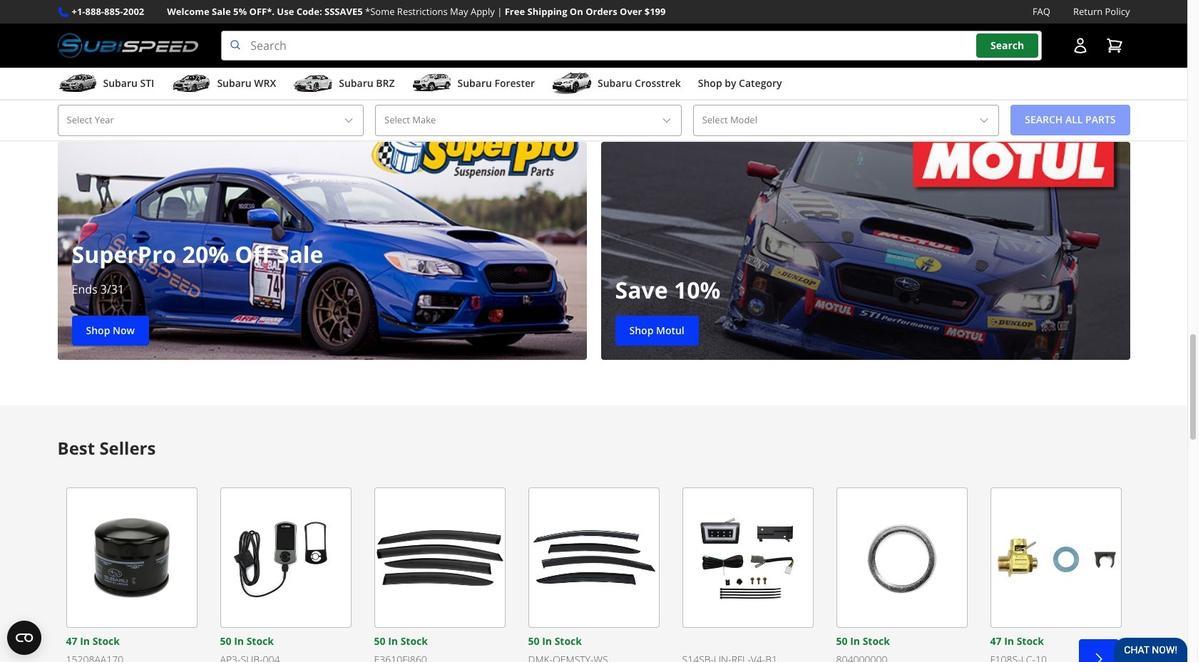 Task type: locate. For each thing, give the bounding box(es) containing it.
olm nb+r rear brake light / f1 style reverse w/ pnp adapter - clear lens, gloss black base, white bar - 2015-2021 subaru wrx / sti image
[[683, 488, 814, 629]]

subaru oem oil drain plug gasket - 2015-2022 wrx / 2014-2018 forester / 2013-2017 crosstrek / 2017-2020 impreza / 2013-2021 scion frs / subaru brz / toyota 86 image
[[837, 488, 968, 629]]

select make image
[[661, 115, 673, 126]]

select year image
[[343, 115, 355, 126]]

a subaru forester thumbnail image image
[[412, 73, 452, 94]]

a subaru crosstrek thumbnail image image
[[552, 73, 592, 94]]

a subaru sti thumbnail image image
[[57, 73, 97, 94]]

open widget image
[[7, 621, 41, 656]]

Select Make button
[[375, 105, 682, 136]]



Task type: describe. For each thing, give the bounding box(es) containing it.
cobb tuning accessport v3 - 2015-2021 subaru wrx / sti / 2014-2018 forester xt image
[[220, 488, 351, 629]]

fumoto quick engine oil drain valve - 2015-2024 subaru wrx / 2014-2018 forester / 2013-2016 scion fr-s / 2013-2020 subaru brz / 2017-2019 toyota 86 image
[[991, 488, 1122, 629]]

subispeed logo image
[[57, 31, 199, 61]]

a subaru wrx thumbnail image image
[[172, 73, 211, 94]]

select model image
[[979, 115, 991, 126]]

oem rain guard deflector kit - 2015-2021 subaru wrx / sti image
[[374, 488, 506, 629]]

a subaru brz thumbnail image image
[[293, 73, 333, 94]]

olm oe style rain guards - 2015-2021 subaru wrx / sti image
[[528, 488, 660, 629]]

Select Year button
[[57, 105, 364, 136]]

search input field
[[221, 31, 1042, 61]]

subaru oem oil filter - 2015-2024 subaru wrx image
[[66, 488, 197, 629]]

Select Model button
[[693, 105, 1000, 136]]

button image
[[1072, 37, 1089, 54]]



Task type: vqa. For each thing, say whether or not it's contained in the screenshot.
'Home' Image
no



